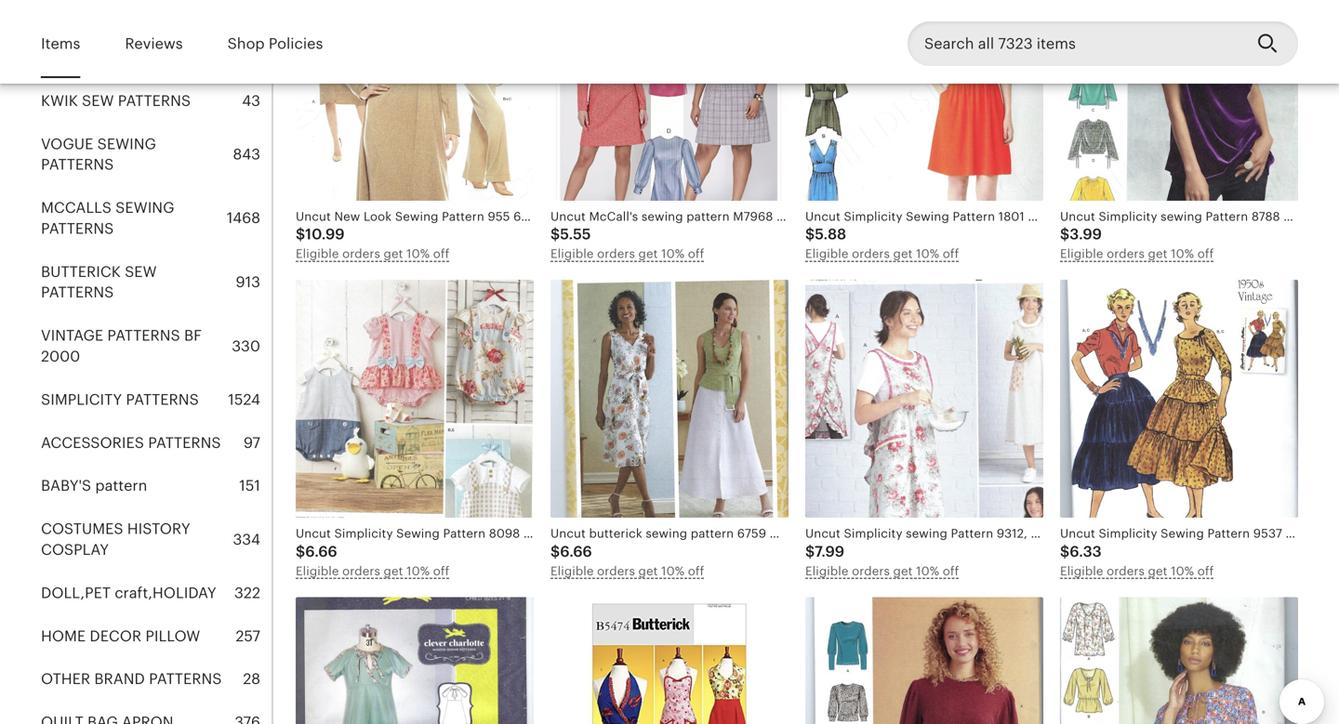 Task type: describe. For each thing, give the bounding box(es) containing it.
$ 5.88 eligible orders get 10% off
[[806, 226, 960, 261]]

tab containing simplicity patterns
[[41, 379, 272, 422]]

craft,holiday
[[115, 585, 216, 602]]

843
[[233, 146, 260, 163]]

sew for kwik
[[82, 92, 114, 109]]

sew for butterick
[[125, 264, 157, 280]]

history
[[127, 521, 190, 538]]

6759
[[738, 527, 767, 541]]

patterns inside vintage patterns bf 2000
[[107, 328, 180, 344]]

kwik sew patterns
[[41, 92, 191, 109]]

patterns for mccalls sewing patterns
[[41, 220, 114, 237]]

misses'
[[770, 527, 812, 541]]

vintage patterns bf 2000
[[41, 328, 202, 365]]

1524
[[228, 392, 260, 408]]

uncut simplicity sewing pattern 8788 pullover tops, 4 styles - bare shoulder or jewel neck  sleeve options - sizes 6-14 14-22 ff image
[[1061, 0, 1299, 201]]

baby's pattern
[[41, 478, 147, 495]]

costumes history cosplay
[[41, 521, 190, 559]]

tab containing butterick sew patterns
[[41, 251, 272, 315]]

10% for 5.55
[[662, 247, 685, 261]]

6-
[[938, 527, 950, 541]]

5.55
[[560, 226, 591, 243]]

sewing for vogue sewing patterns
[[97, 136, 156, 152]]

doll,pet craft,holiday
[[41, 585, 216, 602]]

vogue sewing patterns
[[41, 136, 156, 173]]

tab containing home decor pillow
[[41, 615, 272, 658]]

get for 3.99
[[1149, 247, 1168, 261]]

sash
[[855, 527, 883, 541]]

322
[[234, 585, 260, 602]]

off for 5.88
[[943, 247, 960, 261]]

tab containing kwik sew patterns
[[41, 79, 272, 123]]

costumes
[[41, 521, 123, 538]]

tab containing vintage patterns bf 2000
[[41, 315, 272, 379]]

10% for 5.88
[[916, 247, 940, 261]]

get for 5.55
[[639, 247, 658, 261]]

ff
[[1000, 527, 1014, 541]]

get inside uncut butterick sewing pattern 6759 misses' dress, sash  belt size 6-14 14-22 ff $ 6.66 eligible orders get 10% off
[[639, 565, 658, 579]]

new look patterns
[[41, 49, 197, 66]]

simplicity patterns
[[41, 392, 199, 408]]

eligible orders get 10% off button for 6.66
[[296, 562, 528, 581]]

eligible for 6.33
[[1061, 565, 1104, 579]]

10% for 6.33
[[1171, 565, 1195, 579]]

$ for 6.66
[[296, 544, 305, 560]]

reviews link
[[125, 22, 183, 65]]

1468
[[227, 210, 260, 227]]

items link
[[41, 22, 80, 65]]

$ for 7.99
[[806, 544, 815, 560]]

tab containing vogue sewing patterns
[[41, 123, 272, 187]]

get for 6.66
[[384, 565, 403, 579]]

off inside uncut butterick sewing pattern 6759 misses' dress, sash  belt size 6-14 14-22 ff $ 6.66 eligible orders get 10% off
[[688, 565, 705, 579]]

simplicity
[[41, 392, 122, 408]]

10% for 6.66
[[407, 565, 430, 579]]

pillow
[[145, 628, 200, 645]]

$ inside uncut butterick sewing pattern 6759 misses' dress, sash  belt size 6-14 14-22 ff $ 6.66 eligible orders get 10% off
[[551, 544, 560, 560]]

off for 6.33
[[1198, 565, 1215, 579]]

uncut simplicity sewing pattern 9469 11321 misses tops size 6-14 or 16-24 ff image
[[1061, 598, 1299, 725]]

uncut
[[551, 527, 586, 541]]

10% for 3.99
[[1171, 247, 1195, 261]]

get for 5.88
[[894, 247, 913, 261]]

other brand patterns
[[41, 671, 222, 688]]

new
[[41, 49, 74, 66]]

$ for 5.55
[[551, 226, 560, 243]]

10% for 10.99
[[407, 247, 430, 261]]

orders for 6.33
[[1107, 565, 1145, 579]]

22
[[983, 527, 997, 541]]

look
[[78, 49, 120, 66]]

uncut simplicity sewing pattern 9537  retro 1950s dresses and tops sizes 6-14 or 14-22  ff image
[[1061, 280, 1299, 518]]

baby's
[[41, 478, 91, 495]]

patterns for other brand patterns
[[149, 671, 222, 688]]

belt
[[886, 527, 909, 541]]

$ for 6.33
[[1061, 544, 1070, 560]]

kwik
[[41, 92, 78, 109]]

off for 10.99
[[433, 247, 450, 261]]

5.88
[[815, 226, 847, 243]]

uncut simplicity sewing pattern 9312, misses' wrap around aprons sewing pattern, misses' size xs s m l xl ff image
[[806, 280, 1044, 518]]

off for 5.55
[[688, 247, 705, 261]]

tab containing costumes history cosplay
[[41, 508, 272, 572]]

uncut simplicity sewing pattern 1801 misses midriff bodice band dress three lengths size 6-14 14-22 ff image
[[806, 0, 1044, 201]]

uncut  simplicity sewing pattern 11209 9385 misses & plus size pullover knit tops with neckline, sleeve and length size 6-14 16-24 ff image
[[806, 598, 1044, 725]]

eligible for 7.99
[[806, 565, 849, 579]]

244
[[234, 49, 260, 66]]

uncut new look sewing pattern 955 6482 misses knit dress tunic pants duster 10-22  ff image
[[296, 0, 534, 201]]

eligible orders get 10% off button for 5.55
[[551, 245, 783, 263]]

$ 3.99 eligible orders get 10% off
[[1061, 226, 1215, 261]]

sewing
[[646, 527, 688, 541]]

tab containing doll,pet craft,holiday
[[41, 572, 272, 615]]

eligible orders get 10% off button for 7.99
[[806, 562, 1038, 581]]

get for 10.99
[[384, 247, 403, 261]]

pattern inside uncut butterick sewing pattern 6759 misses' dress, sash  belt size 6-14 14-22 ff $ 6.66 eligible orders get 10% off
[[691, 527, 734, 541]]

tab containing other brand patterns
[[41, 658, 272, 702]]

10.99
[[305, 226, 345, 243]]

orders for 6.66
[[343, 565, 380, 579]]

patterns for vogue sewing patterns
[[41, 156, 114, 173]]

orders for 3.99
[[1107, 247, 1145, 261]]

eligible for 6.66
[[296, 565, 339, 579]]

tab containing new look patterns
[[41, 36, 272, 79]]

6.66 inside $ 6.66 eligible orders get 10% off
[[305, 544, 337, 560]]

get for 7.99
[[894, 565, 913, 579]]

orders for 5.55
[[597, 247, 635, 261]]

uncut mccall's sewing pattern m7968 7968 misses' and women's dresses size 8-10-12-14-16 18-20-22-24 ff image
[[551, 0, 789, 201]]

dress,
[[815, 527, 852, 541]]

151
[[239, 478, 260, 495]]

accessories patterns
[[41, 435, 221, 452]]

off for 6.66
[[433, 565, 450, 579]]



Task type: vqa. For each thing, say whether or not it's contained in the screenshot.


Task type: locate. For each thing, give the bounding box(es) containing it.
4 tab from the top
[[41, 187, 272, 251]]

sew right kwik
[[82, 92, 114, 109]]

home
[[41, 628, 86, 645]]

330
[[232, 338, 260, 355]]

get inside $ 7.99 eligible orders get 10% off
[[894, 565, 913, 579]]

0 horizontal spatial sew
[[82, 92, 114, 109]]

get for 6.33
[[1149, 565, 1168, 579]]

patterns left bf
[[107, 328, 180, 344]]

off for 3.99
[[1198, 247, 1215, 261]]

off inside $ 7.99 eligible orders get 10% off
[[943, 565, 960, 579]]

orders for 7.99
[[852, 565, 890, 579]]

2000
[[41, 348, 80, 365]]

patterns down vogue
[[41, 156, 114, 173]]

$ 10.99 eligible orders get 10% off
[[296, 226, 450, 261]]

get inside $ 6.33 eligible orders get 10% off
[[1149, 565, 1168, 579]]

mccalls
[[41, 200, 112, 216]]

patterns up accessories patterns
[[126, 392, 199, 408]]

mccalls sewing patterns
[[41, 200, 174, 237]]

off
[[433, 247, 450, 261], [688, 247, 705, 261], [943, 247, 960, 261], [1198, 247, 1215, 261], [433, 565, 450, 579], [688, 565, 705, 579], [943, 565, 960, 579], [1198, 565, 1215, 579]]

eligible inside "$ 10.99 eligible orders get 10% off"
[[296, 247, 339, 261]]

$ 5.55 eligible orders get 10% off
[[551, 226, 705, 261]]

13 tab from the top
[[41, 658, 272, 702]]

orders inside uncut butterick sewing pattern 6759 misses' dress, sash  belt size 6-14 14-22 ff $ 6.66 eligible orders get 10% off
[[597, 565, 635, 579]]

tab up craft,holiday
[[41, 508, 272, 572]]

vintage
[[41, 328, 103, 344]]

uncut butterick sewing pattern 6759 misses' dress, sash  belt size 6-14 14-22 ff $ 6.66 eligible orders get 10% off
[[551, 527, 1014, 579]]

$ 6.66 eligible orders get 10% off
[[296, 544, 450, 579]]

eligible for 5.88
[[806, 247, 849, 261]]

Search all 7323 items text field
[[908, 22, 1243, 66]]

patterns down pillow
[[149, 671, 222, 688]]

orders inside $ 3.99 eligible orders get 10% off
[[1107, 247, 1145, 261]]

brand
[[94, 671, 145, 688]]

10% inside $ 6.33 eligible orders get 10% off
[[1171, 565, 1195, 579]]

14-
[[966, 527, 983, 541]]

6.33
[[1070, 544, 1102, 560]]

tab up accessories patterns
[[41, 379, 272, 422]]

orders inside $ 7.99 eligible orders get 10% off
[[852, 565, 890, 579]]

sewing inside vogue sewing patterns
[[97, 136, 156, 152]]

334
[[233, 532, 260, 548]]

patterns for butterick sew patterns
[[41, 284, 114, 301]]

tab up simplicity patterns
[[41, 315, 272, 379]]

home decor pillow
[[41, 628, 200, 645]]

patterns inside butterick sew patterns
[[41, 284, 114, 301]]

$ inside $ 7.99 eligible orders get 10% off
[[806, 544, 815, 560]]

vogue
[[41, 136, 93, 152]]

uncut simplicity sewing pattern 8098 babies rompers sandals and stuffed duck size xxs-l ff image
[[296, 280, 534, 518]]

$ for 10.99
[[296, 226, 305, 243]]

patterns inside mccalls sewing patterns
[[41, 220, 114, 237]]

eligible orders get 10% off button for 3.99
[[1061, 245, 1293, 263]]

6.66 down uncut
[[560, 544, 592, 560]]

patterns down new look patterns
[[118, 92, 191, 109]]

eligible for 3.99
[[1061, 247, 1104, 261]]

sewing right the mccalls
[[116, 200, 174, 216]]

size
[[913, 527, 935, 541]]

sewing
[[97, 136, 156, 152], [116, 200, 174, 216]]

sewing for mccalls sewing patterns
[[116, 200, 174, 216]]

off inside "$ 10.99 eligible orders get 10% off"
[[433, 247, 450, 261]]

28
[[243, 671, 260, 688]]

tab down other brand patterns
[[41, 702, 272, 725]]

decor
[[90, 628, 142, 645]]

uncut clever charlotte  sewing pattern 782 girl galena dress sz 2t-8 ff image
[[296, 598, 534, 725]]

eligible orders get 10% off button
[[296, 245, 528, 263], [551, 245, 783, 263], [806, 245, 1038, 263], [1061, 245, 1293, 263], [296, 562, 528, 581], [551, 562, 783, 581], [806, 562, 1038, 581], [1061, 562, 1293, 581]]

policies
[[269, 35, 323, 52]]

sewing down kwik sew patterns
[[97, 136, 156, 152]]

sew
[[82, 92, 114, 109], [125, 264, 157, 280]]

tab down reviews link
[[41, 79, 272, 123]]

eligible orders get 10% off button for 6.33
[[1061, 562, 1293, 581]]

shop policies link
[[228, 22, 323, 65]]

$ inside $ 6.33 eligible orders get 10% off
[[1061, 544, 1070, 560]]

3.99
[[1070, 226, 1103, 243]]

$
[[296, 226, 305, 243], [551, 226, 560, 243], [806, 226, 815, 243], [1061, 226, 1070, 243], [296, 544, 305, 560], [551, 544, 560, 560], [806, 544, 815, 560], [1061, 544, 1070, 560]]

10% inside $ 7.99 eligible orders get 10% off
[[916, 565, 940, 579]]

tab
[[41, 36, 272, 79], [41, 79, 272, 123], [41, 123, 272, 187], [41, 187, 272, 251], [41, 251, 272, 315], [41, 315, 272, 379], [41, 379, 272, 422], [41, 422, 272, 465], [41, 465, 272, 508], [41, 508, 272, 572], [41, 572, 272, 615], [41, 615, 272, 658], [41, 658, 272, 702], [41, 702, 272, 725]]

eligible orders get 10% off button for 10.99
[[296, 245, 528, 263]]

0 horizontal spatial pattern
[[95, 478, 147, 495]]

patterns for kwik sew patterns
[[118, 92, 191, 109]]

7.99
[[815, 544, 845, 560]]

cosplay
[[41, 542, 109, 559]]

eligible inside '$ 5.55 eligible orders get 10% off'
[[551, 247, 594, 261]]

$ inside '$ 5.55 eligible orders get 10% off'
[[551, 226, 560, 243]]

eligible for 10.99
[[296, 247, 339, 261]]

257
[[236, 628, 260, 645]]

10% inside $ 5.88 eligible orders get 10% off
[[916, 247, 940, 261]]

8 tab from the top
[[41, 422, 272, 465]]

get inside $ 6.66 eligible orders get 10% off
[[384, 565, 403, 579]]

6 tab from the top
[[41, 315, 272, 379]]

0 vertical spatial pattern
[[95, 478, 147, 495]]

pattern down accessories patterns
[[95, 478, 147, 495]]

10% inside '$ 5.55 eligible orders get 10% off'
[[662, 247, 685, 261]]

patterns for new look patterns
[[124, 49, 197, 66]]

butterick sew patterns
[[41, 264, 157, 301]]

tab containing baby's pattern
[[41, 465, 272, 508]]

913
[[236, 274, 260, 291]]

items
[[41, 35, 80, 52]]

orders inside $ 5.88 eligible orders get 10% off
[[852, 247, 890, 261]]

off inside $ 6.66 eligible orders get 10% off
[[433, 565, 450, 579]]

accessories
[[41, 435, 144, 452]]

tab up bf
[[41, 251, 272, 315]]

uncut butterick sewing pattern 6759 misses' dress, sash  belt size 6-14 14-22 ff image
[[551, 280, 789, 518]]

eligible inside $ 3.99 eligible orders get 10% off
[[1061, 247, 1104, 261]]

patterns inside vogue sewing patterns
[[41, 156, 114, 173]]

patterns down butterick
[[41, 284, 114, 301]]

$ 7.99 eligible orders get 10% off
[[806, 544, 960, 579]]

orders inside $ 6.33 eligible orders get 10% off
[[1107, 565, 1145, 579]]

$ inside $ 5.88 eligible orders get 10% off
[[806, 226, 815, 243]]

orders
[[343, 247, 380, 261], [597, 247, 635, 261], [852, 247, 890, 261], [1107, 247, 1145, 261], [343, 565, 380, 579], [597, 565, 635, 579], [852, 565, 890, 579], [1107, 565, 1145, 579]]

6.66
[[305, 544, 337, 560], [560, 544, 592, 560]]

off inside $ 6.33 eligible orders get 10% off
[[1198, 565, 1215, 579]]

patterns right look
[[124, 49, 197, 66]]

14 tab from the top
[[41, 702, 272, 725]]

10% inside $ 6.66 eligible orders get 10% off
[[407, 565, 430, 579]]

0 horizontal spatial 6.66
[[305, 544, 337, 560]]

43
[[242, 92, 260, 109]]

butterick
[[589, 527, 643, 541]]

1 vertical spatial sewing
[[116, 200, 174, 216]]

12 tab from the top
[[41, 615, 272, 658]]

0 vertical spatial sewing
[[97, 136, 156, 152]]

tab down pillow
[[41, 658, 272, 702]]

$ inside "$ 10.99 eligible orders get 10% off"
[[296, 226, 305, 243]]

$ for 5.88
[[806, 226, 815, 243]]

1 horizontal spatial sew
[[125, 264, 157, 280]]

1 horizontal spatial 6.66
[[560, 544, 592, 560]]

eligible for 5.55
[[551, 247, 594, 261]]

tab containing mccalls sewing patterns
[[41, 187, 272, 251]]

doll,pet
[[41, 585, 111, 602]]

eligible inside $ 5.88 eligible orders get 10% off
[[806, 247, 849, 261]]

off for 7.99
[[943, 565, 960, 579]]

tab up pillow
[[41, 572, 272, 615]]

1 6.66 from the left
[[305, 544, 337, 560]]

2 6.66 from the left
[[560, 544, 592, 560]]

eligible inside $ 7.99 eligible orders get 10% off
[[806, 565, 849, 579]]

patterns down the mccalls
[[41, 220, 114, 237]]

tab down kwik sew patterns
[[41, 123, 272, 187]]

14
[[950, 527, 963, 541]]

10%
[[407, 247, 430, 261], [662, 247, 685, 261], [916, 247, 940, 261], [1171, 247, 1195, 261], [407, 565, 430, 579], [662, 565, 685, 579], [916, 565, 940, 579], [1171, 565, 1195, 579]]

eligible orders get 10% off button for 5.88
[[806, 245, 1038, 263]]

$ inside $ 6.66 eligible orders get 10% off
[[296, 544, 305, 560]]

get inside "$ 10.99 eligible orders get 10% off"
[[384, 247, 403, 261]]

butterick
[[41, 264, 121, 280]]

eligible inside $ 6.66 eligible orders get 10% off
[[296, 565, 339, 579]]

tab up butterick sew patterns
[[41, 187, 272, 251]]

6.66 right 334
[[305, 544, 337, 560]]

off inside $ 5.88 eligible orders get 10% off
[[943, 247, 960, 261]]

uncut butterick ladies easy sewing pattern 5474 aprons with fun details  ff image
[[551, 598, 789, 725]]

0 vertical spatial sew
[[82, 92, 114, 109]]

pattern inside tab
[[95, 478, 147, 495]]

tab containing accessories patterns
[[41, 422, 272, 465]]

6.66 inside uncut butterick sewing pattern 6759 misses' dress, sash  belt size 6-14 14-22 ff $ 6.66 eligible orders get 10% off
[[560, 544, 592, 560]]

$ inside $ 3.99 eligible orders get 10% off
[[1061, 226, 1070, 243]]

11 tab from the top
[[41, 572, 272, 615]]

off inside $ 3.99 eligible orders get 10% off
[[1198, 247, 1215, 261]]

shop
[[228, 35, 265, 52]]

other
[[41, 671, 90, 688]]

10% for 7.99
[[916, 565, 940, 579]]

9 tab from the top
[[41, 465, 272, 508]]

2 tab from the top
[[41, 79, 272, 123]]

10% inside uncut butterick sewing pattern 6759 misses' dress, sash  belt size 6-14 14-22 ff $ 6.66 eligible orders get 10% off
[[662, 565, 685, 579]]

1 vertical spatial sew
[[125, 264, 157, 280]]

orders for 10.99
[[343, 247, 380, 261]]

1 tab from the top
[[41, 36, 272, 79]]

patterns
[[124, 49, 197, 66], [118, 92, 191, 109], [41, 156, 114, 173], [41, 220, 114, 237], [41, 284, 114, 301], [107, 328, 180, 344], [126, 392, 199, 408], [148, 435, 221, 452], [149, 671, 222, 688]]

sew inside butterick sew patterns
[[125, 264, 157, 280]]

1 horizontal spatial pattern
[[691, 527, 734, 541]]

shop policies
[[228, 35, 323, 52]]

sew right butterick
[[125, 264, 157, 280]]

orders inside '$ 5.55 eligible orders get 10% off'
[[597, 247, 635, 261]]

orders inside $ 6.66 eligible orders get 10% off
[[343, 565, 380, 579]]

tab up history at the left bottom of page
[[41, 465, 272, 508]]

sewing inside mccalls sewing patterns
[[116, 200, 174, 216]]

patterns left 97
[[148, 435, 221, 452]]

5 tab from the top
[[41, 251, 272, 315]]

eligible inside uncut butterick sewing pattern 6759 misses' dress, sash  belt size 6-14 14-22 ff $ 6.66 eligible orders get 10% off
[[551, 565, 594, 579]]

10 tab from the top
[[41, 508, 272, 572]]

pattern left 6759
[[691, 527, 734, 541]]

get inside '$ 5.55 eligible orders get 10% off'
[[639, 247, 658, 261]]

97
[[244, 435, 260, 452]]

orders inside "$ 10.99 eligible orders get 10% off"
[[343, 247, 380, 261]]

bf
[[184, 328, 202, 344]]

10% inside $ 3.99 eligible orders get 10% off
[[1171, 247, 1195, 261]]

$ for 3.99
[[1061, 226, 1070, 243]]

get
[[384, 247, 403, 261], [639, 247, 658, 261], [894, 247, 913, 261], [1149, 247, 1168, 261], [384, 565, 403, 579], [639, 565, 658, 579], [894, 565, 913, 579], [1149, 565, 1168, 579]]

$ 6.33 eligible orders get 10% off
[[1061, 544, 1215, 579]]

10% inside "$ 10.99 eligible orders get 10% off"
[[407, 247, 430, 261]]

eligible inside $ 6.33 eligible orders get 10% off
[[1061, 565, 1104, 579]]

tab down simplicity patterns
[[41, 422, 272, 465]]

tab up kwik sew patterns
[[41, 36, 272, 79]]

orders for 5.88
[[852, 247, 890, 261]]

pattern
[[95, 478, 147, 495], [691, 527, 734, 541]]

3 tab from the top
[[41, 123, 272, 187]]

off inside '$ 5.55 eligible orders get 10% off'
[[688, 247, 705, 261]]

get inside $ 5.88 eligible orders get 10% off
[[894, 247, 913, 261]]

get inside $ 3.99 eligible orders get 10% off
[[1149, 247, 1168, 261]]

tab down craft,holiday
[[41, 615, 272, 658]]

7 tab from the top
[[41, 379, 272, 422]]

1 vertical spatial pattern
[[691, 527, 734, 541]]

reviews
[[125, 35, 183, 52]]

eligible
[[296, 247, 339, 261], [551, 247, 594, 261], [806, 247, 849, 261], [1061, 247, 1104, 261], [296, 565, 339, 579], [551, 565, 594, 579], [806, 565, 849, 579], [1061, 565, 1104, 579]]



